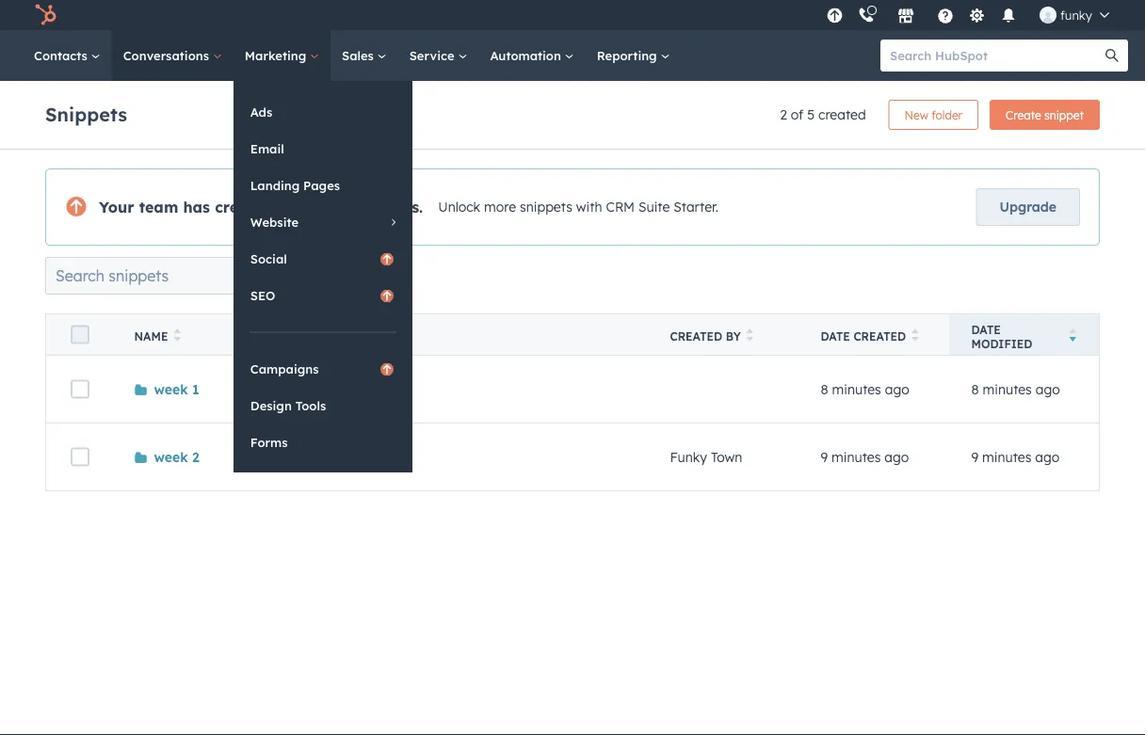 Task type: vqa. For each thing, say whether or not it's contained in the screenshot.
bottom 5
yes



Task type: describe. For each thing, give the bounding box(es) containing it.
reporting link
[[586, 30, 682, 81]]

Search search field
[[45, 257, 268, 295]]

website link
[[233, 204, 412, 240]]

new folder
[[905, 108, 963, 122]]

1 vertical spatial of
[[321, 198, 336, 217]]

automation
[[490, 48, 565, 63]]

press to sort. image for date created
[[912, 329, 919, 342]]

email link
[[233, 131, 412, 167]]

new
[[905, 108, 929, 122]]

funky button
[[1029, 0, 1121, 30]]

press to sort. image for created by
[[747, 329, 754, 342]]

week 1
[[154, 381, 199, 398]]

campaigns
[[250, 361, 319, 377]]

of inside snippets banner
[[791, 106, 804, 123]]

created for 5
[[819, 106, 866, 123]]

unlock more snippets with crm suite starter.
[[438, 199, 719, 215]]

design tools
[[250, 398, 326, 414]]

suite
[[639, 199, 670, 215]]

week 2
[[154, 449, 199, 466]]

created for has
[[215, 198, 273, 217]]

forms link
[[233, 425, 412, 461]]

funky town
[[670, 449, 743, 466]]

notifications image
[[1000, 8, 1017, 25]]

modified
[[972, 337, 1033, 351]]

date for date created
[[821, 330, 851, 344]]

name
[[134, 330, 168, 344]]

funky menu
[[821, 0, 1123, 30]]

website
[[250, 214, 299, 230]]

date for date modified
[[972, 323, 1001, 337]]

settings link
[[966, 5, 989, 25]]

design
[[250, 398, 292, 414]]

ads
[[250, 104, 273, 120]]

1 vertical spatial 5
[[341, 198, 350, 217]]

seo link
[[233, 278, 412, 314]]

landing pages link
[[233, 168, 412, 204]]

marketplaces button
[[886, 0, 926, 30]]

created by
[[670, 330, 741, 344]]

contacts link
[[23, 30, 112, 81]]

team
[[139, 198, 178, 217]]

created
[[670, 330, 723, 344]]

2 9 from the left
[[972, 449, 979, 466]]

date modified button
[[949, 314, 1100, 356]]

descending sort. press to sort ascending. element
[[1070, 329, 1077, 345]]

created by button
[[648, 314, 798, 356]]

Search HubSpot search field
[[881, 40, 1112, 72]]

2 9 minutes ago from the left
[[972, 449, 1060, 466]]

tools
[[295, 398, 326, 414]]

2 inside snippets banner
[[780, 106, 787, 123]]

help image
[[937, 8, 954, 25]]

upgrade
[[1000, 199, 1057, 215]]

search image
[[1106, 49, 1119, 62]]

service
[[410, 48, 458, 63]]

snippets banner
[[45, 94, 1100, 130]]

create snippet button
[[990, 100, 1100, 130]]

settings image
[[969, 8, 986, 25]]

by
[[726, 330, 741, 344]]

2 8 minutes ago from the left
[[972, 381, 1061, 398]]

starter.
[[674, 199, 719, 215]]

week for week 2
[[154, 449, 188, 466]]

funky
[[1061, 7, 1093, 23]]

forms
[[250, 435, 288, 450]]

1 8 from the left
[[821, 381, 829, 398]]

new folder button
[[889, 100, 979, 130]]

crm
[[606, 199, 635, 215]]

1 vertical spatial 2
[[278, 198, 286, 217]]

press to sort. element for created by
[[747, 329, 754, 345]]

landing
[[250, 178, 300, 193]]

marketplaces image
[[898, 8, 915, 25]]

press to sort. element for date created
[[912, 329, 919, 345]]

hubspot link
[[23, 4, 71, 26]]

sales link
[[331, 30, 398, 81]]

snippet
[[1045, 108, 1084, 122]]

calling icon button
[[851, 3, 883, 28]]

reporting
[[597, 48, 661, 63]]

0 vertical spatial upgrade link
[[823, 5, 847, 25]]



Task type: locate. For each thing, give the bounding box(es) containing it.
8 minutes ago down date created
[[821, 381, 910, 398]]

9
[[821, 449, 828, 466], [972, 449, 979, 466]]

2 horizontal spatial press to sort. element
[[912, 329, 919, 345]]

upgrade image
[[827, 8, 844, 25]]

0 horizontal spatial 8 minutes ago
[[821, 381, 910, 398]]

upgrade link
[[823, 5, 847, 25], [977, 188, 1081, 226]]

press to sort. image inside name button
[[174, 329, 181, 342]]

date inside date modified
[[972, 323, 1001, 337]]

9 minutes ago
[[821, 449, 909, 466], [972, 449, 1060, 466]]

press to sort. element inside name button
[[174, 329, 181, 345]]

search button
[[1097, 40, 1129, 72]]

design tools link
[[233, 388, 412, 424]]

minutes
[[832, 381, 882, 398], [983, 381, 1032, 398], [832, 449, 881, 466], [983, 449, 1032, 466]]

calling icon image
[[858, 7, 875, 24]]

has
[[183, 198, 210, 217]]

more
[[484, 199, 516, 215]]

1 horizontal spatial 8
[[972, 381, 979, 398]]

0 vertical spatial created
[[819, 106, 866, 123]]

contacts
[[34, 48, 91, 63]]

social
[[250, 251, 287, 267]]

8
[[821, 381, 829, 398], [972, 381, 979, 398]]

ago
[[885, 381, 910, 398], [1036, 381, 1061, 398], [885, 449, 909, 466], [1036, 449, 1060, 466]]

press to sort. element right by
[[747, 329, 754, 345]]

week down week 1 button
[[154, 449, 188, 466]]

1 vertical spatial created
[[215, 198, 273, 217]]

press to sort. element
[[174, 329, 181, 345], [747, 329, 754, 345], [912, 329, 919, 345]]

of
[[791, 106, 804, 123], [321, 198, 336, 217]]

2 8 from the left
[[972, 381, 979, 398]]

funky town image
[[1040, 7, 1057, 24]]

date created button
[[798, 314, 949, 356]]

1 horizontal spatial 9 minutes ago
[[972, 449, 1060, 466]]

0 horizontal spatial 5
[[341, 198, 350, 217]]

1 press to sort. element from the left
[[174, 329, 181, 345]]

2 horizontal spatial press to sort. image
[[912, 329, 919, 342]]

press to sort. image right by
[[747, 329, 754, 342]]

service link
[[398, 30, 479, 81]]

created
[[819, 106, 866, 123], [215, 198, 273, 217], [854, 330, 906, 344]]

marketing
[[245, 48, 310, 63]]

1 horizontal spatial 8 minutes ago
[[972, 381, 1061, 398]]

8 down modified on the top of page
[[972, 381, 979, 398]]

1 horizontal spatial date
[[972, 323, 1001, 337]]

1 8 minutes ago from the left
[[821, 381, 910, 398]]

press to sort. element inside created by button
[[747, 329, 754, 345]]

1 press to sort. image from the left
[[174, 329, 181, 342]]

date
[[972, 323, 1001, 337], [821, 330, 851, 344]]

upgrade link left calling icon popup button
[[823, 5, 847, 25]]

0 horizontal spatial date
[[821, 330, 851, 344]]

notifications button
[[993, 0, 1025, 30]]

1 9 from the left
[[821, 449, 828, 466]]

1 horizontal spatial press to sort. image
[[747, 329, 754, 342]]

0 horizontal spatial press to sort. image
[[174, 329, 181, 342]]

0 vertical spatial of
[[791, 106, 804, 123]]

ads link
[[233, 94, 412, 130]]

2 week from the top
[[154, 449, 188, 466]]

created inside snippets banner
[[819, 106, 866, 123]]

your
[[99, 198, 134, 217]]

date modified
[[972, 323, 1033, 351]]

upgrade link containing upgrade
[[977, 188, 1081, 226]]

press to sort. image right name
[[174, 329, 181, 342]]

campaigns link
[[233, 351, 412, 387]]

3 press to sort. image from the left
[[912, 329, 919, 342]]

automation link
[[479, 30, 586, 81]]

1
[[192, 381, 199, 398]]

press to sort. image right date created
[[912, 329, 919, 342]]

0 vertical spatial 2
[[780, 106, 787, 123]]

1 horizontal spatial upgrade link
[[977, 188, 1081, 226]]

0 horizontal spatial of
[[321, 198, 336, 217]]

week 1 button
[[134, 381, 199, 398]]

0 horizontal spatial press to sort. element
[[174, 329, 181, 345]]

press to sort. element right date created
[[912, 329, 919, 345]]

1 week from the top
[[154, 381, 188, 398]]

seo
[[250, 288, 275, 303]]

press to sort. element for name
[[174, 329, 181, 345]]

0 vertical spatial week
[[154, 381, 188, 398]]

2 horizontal spatial 2
[[780, 106, 787, 123]]

with
[[576, 199, 602, 215]]

0 horizontal spatial 9
[[821, 449, 828, 466]]

press to sort. element right name
[[174, 329, 181, 345]]

0 horizontal spatial 2
[[192, 449, 199, 466]]

conversations link
[[112, 30, 233, 81]]

your team has created 2 out of 5 snippets.
[[99, 198, 423, 217]]

create
[[1006, 108, 1042, 122]]

unlock
[[438, 199, 481, 215]]

hubspot image
[[34, 4, 57, 26]]

2
[[780, 106, 787, 123], [278, 198, 286, 217], [192, 449, 199, 466]]

0 vertical spatial 5
[[808, 106, 815, 123]]

1 vertical spatial week
[[154, 449, 188, 466]]

pages
[[303, 178, 340, 193]]

email
[[250, 141, 284, 156]]

created inside button
[[854, 330, 906, 344]]

press to sort. image for name
[[174, 329, 181, 342]]

landing pages
[[250, 178, 340, 193]]

2 of 5 created
[[780, 106, 866, 123]]

week
[[154, 381, 188, 398], [154, 449, 188, 466]]

2 press to sort. element from the left
[[747, 329, 754, 345]]

press to sort. image inside created by button
[[747, 329, 754, 342]]

week for week 1
[[154, 381, 188, 398]]

8 minutes ago
[[821, 381, 910, 398], [972, 381, 1061, 398]]

snippets
[[520, 199, 573, 215]]

date created
[[821, 330, 906, 344]]

2 vertical spatial created
[[854, 330, 906, 344]]

0 horizontal spatial 9 minutes ago
[[821, 449, 909, 466]]

date inside button
[[821, 330, 851, 344]]

1 horizontal spatial 2
[[278, 198, 286, 217]]

1 horizontal spatial of
[[791, 106, 804, 123]]

0 horizontal spatial 8
[[821, 381, 829, 398]]

out
[[291, 198, 316, 217]]

social link
[[233, 241, 412, 277]]

1 horizontal spatial press to sort. element
[[747, 329, 754, 345]]

marketing link
[[233, 30, 331, 81]]

descending sort. press to sort ascending. image
[[1070, 329, 1077, 342]]

3 press to sort. element from the left
[[912, 329, 919, 345]]

marketing menu
[[233, 81, 412, 473]]

snippets.
[[355, 198, 423, 217]]

8 minutes ago down modified on the top of page
[[972, 381, 1061, 398]]

upgrade link down create
[[977, 188, 1081, 226]]

0 horizontal spatial upgrade link
[[823, 5, 847, 25]]

5
[[808, 106, 815, 123], [341, 198, 350, 217]]

press to sort. image
[[174, 329, 181, 342], [747, 329, 754, 342], [912, 329, 919, 342]]

press to sort. element inside date created button
[[912, 329, 919, 345]]

create snippet
[[1006, 108, 1084, 122]]

funky
[[670, 449, 708, 466]]

1 vertical spatial upgrade link
[[977, 188, 1081, 226]]

snippets
[[45, 102, 127, 126]]

2 vertical spatial 2
[[192, 449, 199, 466]]

conversations
[[123, 48, 213, 63]]

week left 1
[[154, 381, 188, 398]]

1 horizontal spatial 9
[[972, 449, 979, 466]]

sales
[[342, 48, 377, 63]]

folder
[[932, 108, 963, 122]]

5 inside snippets banner
[[808, 106, 815, 123]]

week 2 button
[[134, 449, 199, 466]]

name button
[[112, 314, 648, 356]]

help button
[[930, 0, 962, 30]]

town
[[711, 449, 743, 466]]

2 press to sort. image from the left
[[747, 329, 754, 342]]

1 horizontal spatial 5
[[808, 106, 815, 123]]

press to sort. image inside date created button
[[912, 329, 919, 342]]

8 down date created
[[821, 381, 829, 398]]

1 9 minutes ago from the left
[[821, 449, 909, 466]]



